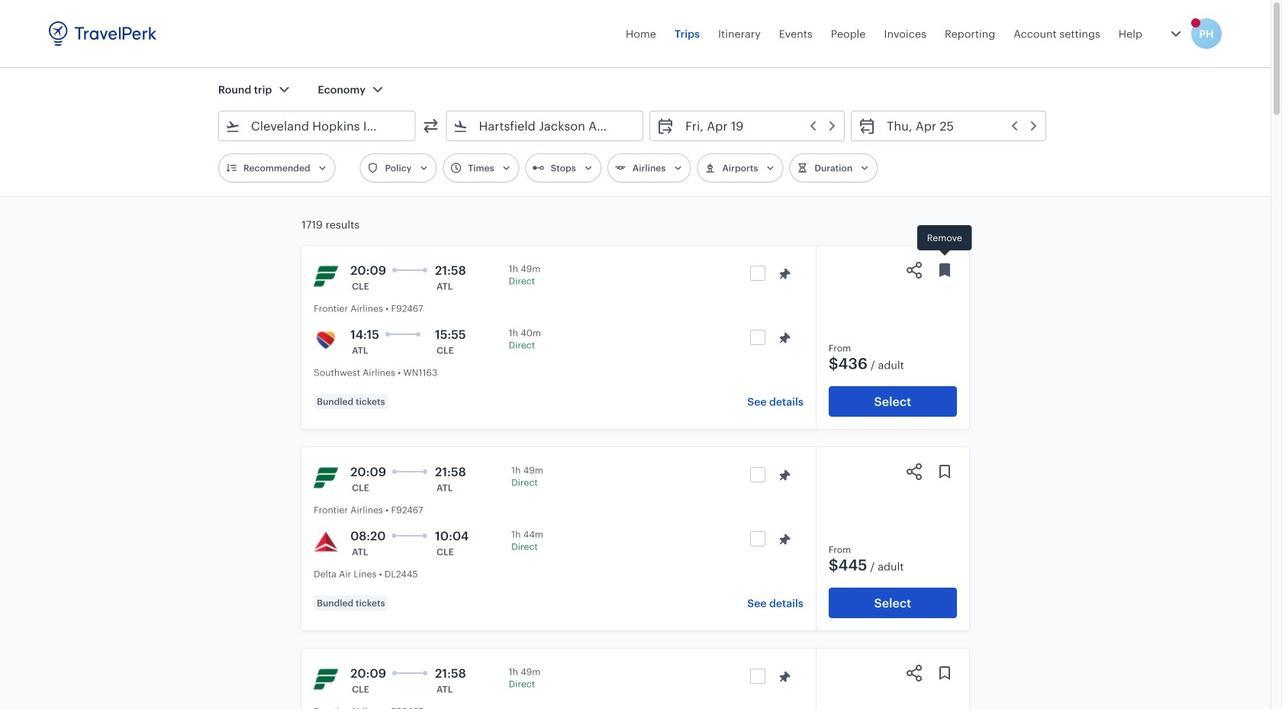 Task type: locate. For each thing, give the bounding box(es) containing it.
Depart field
[[675, 114, 838, 138]]

0 vertical spatial frontier airlines image
[[314, 466, 338, 490]]

1 vertical spatial frontier airlines image
[[314, 667, 338, 692]]

tooltip
[[917, 225, 972, 258]]

From search field
[[240, 114, 395, 138]]

frontier airlines image
[[314, 466, 338, 490], [314, 667, 338, 692]]

Return field
[[876, 114, 1040, 138]]



Task type: describe. For each thing, give the bounding box(es) containing it.
southwest airlines image
[[314, 328, 338, 353]]

To search field
[[468, 114, 623, 138]]

frontier airlines image
[[314, 264, 338, 289]]

1 frontier airlines image from the top
[[314, 466, 338, 490]]

delta air lines image
[[314, 530, 338, 554]]

2 frontier airlines image from the top
[[314, 667, 338, 692]]



Task type: vqa. For each thing, say whether or not it's contained in the screenshot.
SOUTHWEST AIRLINES icon
yes



